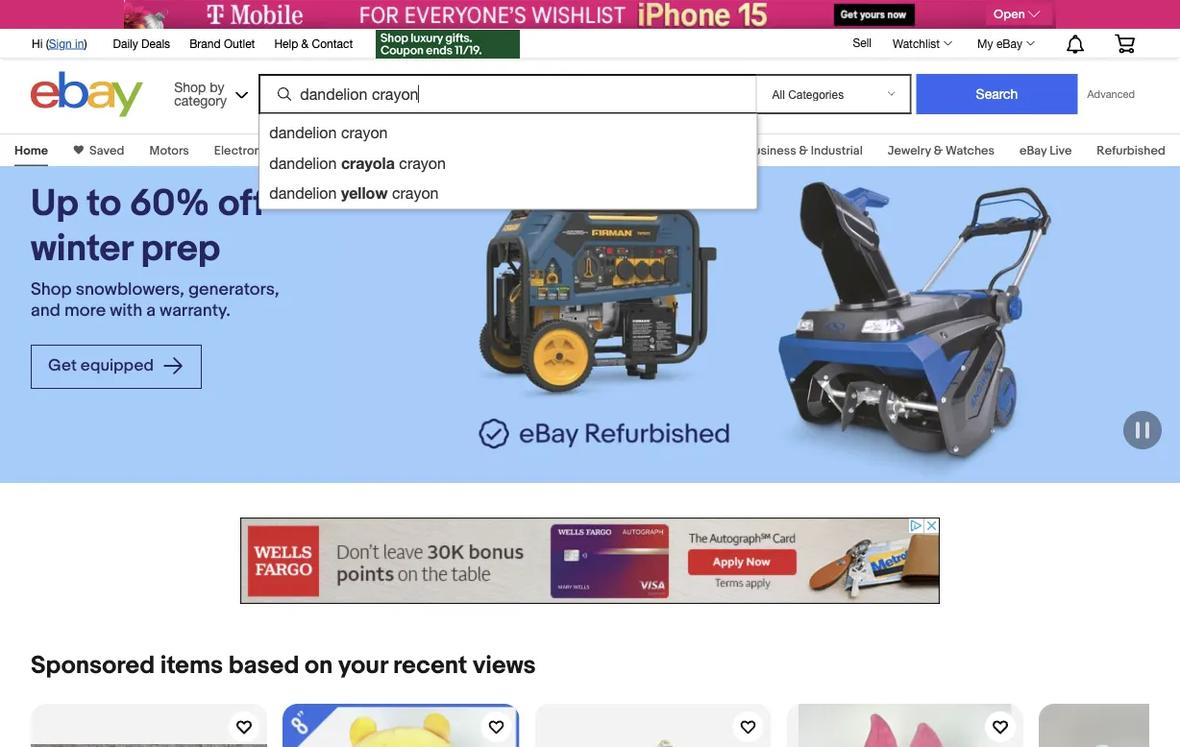 Task type: locate. For each thing, give the bounding box(es) containing it.
crayon inside 'dandelion yellow crayon'
[[392, 185, 439, 202]]

& right help
[[301, 37, 309, 50]]

daily
[[113, 37, 138, 50]]

advanced
[[1087, 88, 1135, 100]]

crayon inside dandelion crayola crayon
[[399, 154, 446, 172]]

&
[[301, 37, 309, 50], [433, 143, 442, 158], [799, 143, 808, 158], [934, 143, 943, 158]]

help
[[274, 37, 298, 50]]

& inside "link"
[[301, 37, 309, 50]]

list box containing crayola
[[259, 113, 758, 210]]

dandelion inside 'dandelion yellow crayon'
[[269, 185, 337, 202]]

home
[[15, 143, 48, 158], [397, 143, 431, 158]]

ebay inside account navigation
[[997, 37, 1023, 50]]

home up up
[[15, 143, 48, 158]]

get the coupon image
[[376, 30, 520, 59]]

home right crayola
[[397, 143, 431, 158]]

shop inside up to 60% off winter prep shop snowblowers, generators, and more with a warranty.
[[31, 279, 72, 300]]

shop left by
[[174, 79, 206, 95]]

dandelion down collectibles link
[[269, 185, 337, 202]]

0 vertical spatial shop
[[174, 79, 206, 95]]

off
[[218, 182, 265, 226]]

1 vertical spatial ebay
[[1020, 143, 1047, 158]]

get equipped
[[48, 356, 158, 376]]

ebay
[[997, 37, 1023, 50], [1020, 143, 1047, 158]]

& for business
[[799, 143, 808, 158]]

& for help
[[301, 37, 309, 50]]

1 horizontal spatial home
[[397, 143, 431, 158]]

shop
[[174, 79, 206, 95], [31, 279, 72, 300]]

list box
[[259, 113, 758, 210]]

warranty.
[[160, 301, 230, 322]]

up to 60% off winter prep shop snowblowers, generators, and more with a warranty.
[[31, 182, 279, 322]]

advertisement region inside up to 60% off winter prep main content
[[240, 518, 940, 605]]

dandelion yellow crayon
[[269, 184, 439, 202]]

list box inside banner
[[259, 113, 758, 210]]

recent
[[393, 651, 467, 681]]

prep
[[141, 227, 220, 271]]

crayon right crayola
[[399, 154, 446, 172]]

sell link
[[844, 36, 880, 49]]

1 vertical spatial dandelion
[[269, 154, 337, 172]]

sponsored
[[31, 651, 155, 681]]

open
[[994, 7, 1025, 22]]

ebay right my
[[997, 37, 1023, 50]]

0 vertical spatial dandelion
[[269, 124, 337, 142]]

items
[[160, 651, 223, 681]]

2 vertical spatial dandelion
[[269, 185, 337, 202]]

1 vertical spatial shop
[[31, 279, 72, 300]]

& right business
[[799, 143, 808, 158]]

dandelion down dandelion crayon
[[269, 154, 337, 172]]

hi
[[32, 37, 43, 50]]

dandelion crayon
[[269, 124, 388, 142]]

up to 60% off winter prep link
[[31, 182, 308, 272]]

dandelion crayola crayon
[[269, 154, 446, 172]]

sign in link
[[49, 37, 84, 50]]

0 horizontal spatial home
[[15, 143, 48, 158]]

with
[[110, 301, 142, 322]]

motors
[[149, 143, 189, 158]]

(
[[46, 37, 49, 50]]

& right jewelry
[[934, 143, 943, 158]]

saved
[[89, 143, 124, 158]]

1 vertical spatial advertisement region
[[240, 518, 940, 605]]

3 dandelion from the top
[[269, 185, 337, 202]]

0 vertical spatial advertisement region
[[124, 0, 1056, 29]]

open button
[[986, 4, 1052, 25]]

2 dandelion from the top
[[269, 154, 337, 172]]

0 vertical spatial crayon
[[341, 124, 388, 142]]

my
[[978, 37, 993, 50]]

up
[[31, 182, 78, 226]]

and
[[31, 301, 60, 322]]

crayon
[[341, 124, 388, 142], [399, 154, 446, 172], [392, 185, 439, 202]]

& for home
[[433, 143, 442, 158]]

yellow
[[341, 184, 388, 202]]

sell
[[853, 36, 872, 49]]

shop by category
[[174, 79, 227, 108]]

watches
[[946, 143, 995, 158]]

my ebay link
[[967, 32, 1044, 55]]

2 home from the left
[[397, 143, 431, 158]]

collectibles link
[[302, 143, 372, 158]]

shop up and
[[31, 279, 72, 300]]

0 horizontal spatial shop
[[31, 279, 72, 300]]

dandelion for yellow
[[269, 185, 337, 202]]

crayon down 'home & garden'
[[392, 185, 439, 202]]

1 vertical spatial crayon
[[399, 154, 446, 172]]

dandelion
[[269, 124, 337, 142], [269, 154, 337, 172], [269, 185, 337, 202]]

to
[[87, 182, 121, 226]]

banner
[[21, 24, 1149, 210]]

1 home from the left
[[15, 143, 48, 158]]

brand outlet
[[189, 37, 255, 50]]

0 vertical spatial ebay
[[997, 37, 1023, 50]]

dandelion up collectibles link
[[269, 124, 337, 142]]

home & garden
[[397, 143, 487, 158]]

watchlist
[[893, 37, 940, 50]]

help & contact link
[[274, 34, 353, 55]]

ebay left live
[[1020, 143, 1047, 158]]

dandelion inside dandelion crayola crayon
[[269, 154, 337, 172]]

1 horizontal spatial shop
[[174, 79, 206, 95]]

banner containing crayola
[[21, 24, 1149, 210]]

deals
[[141, 37, 170, 50]]

2 vertical spatial crayon
[[392, 185, 439, 202]]

equipped
[[81, 356, 154, 376]]

& left garden
[[433, 143, 442, 158]]

None submit
[[916, 74, 1078, 114]]

your shopping cart image
[[1114, 34, 1136, 53]]

crayon up crayola
[[341, 124, 388, 142]]

daily deals
[[113, 37, 170, 50]]

views
[[473, 651, 536, 681]]

refurbished link
[[1097, 143, 1166, 158]]

by
[[210, 79, 224, 95]]

category
[[174, 92, 227, 108]]

advertisement region
[[124, 0, 1056, 29], [240, 518, 940, 605]]

crayon for yellow
[[392, 185, 439, 202]]

home for home
[[15, 143, 48, 158]]



Task type: vqa. For each thing, say whether or not it's contained in the screenshot.
Banner containing crayola
yes



Task type: describe. For each thing, give the bounding box(es) containing it.
electronics link
[[214, 143, 277, 158]]

shop by category button
[[165, 72, 252, 113]]

generators,
[[188, 279, 279, 300]]

Search for anything text field
[[262, 76, 752, 112]]

based
[[229, 651, 299, 681]]

refurbished
[[1097, 143, 1166, 158]]

garden
[[445, 143, 487, 158]]

daily deals link
[[113, 34, 170, 55]]

live
[[1050, 143, 1072, 158]]

get equipped link
[[31, 345, 202, 389]]

contact
[[312, 37, 353, 50]]

hi ( sign in )
[[32, 37, 87, 50]]

ebay inside up to 60% off winter prep main content
[[1020, 143, 1047, 158]]

ebay live link
[[1020, 143, 1072, 158]]

crayon for crayola
[[399, 154, 446, 172]]

business & industrial
[[746, 143, 863, 158]]

sponsored items based on your recent views
[[31, 651, 536, 681]]

jewelry
[[888, 143, 931, 158]]

your
[[338, 651, 388, 681]]

get
[[48, 356, 77, 376]]

electronics
[[214, 143, 277, 158]]

a
[[146, 301, 156, 322]]

& for jewelry
[[934, 143, 943, 158]]

business
[[746, 143, 796, 158]]

help & contact
[[274, 37, 353, 50]]

brand
[[189, 37, 221, 50]]

dandelion for crayola
[[269, 154, 337, 172]]

crayola
[[341, 154, 395, 172]]

on
[[305, 651, 333, 681]]

more
[[64, 301, 106, 322]]

)
[[84, 37, 87, 50]]

snowblowers,
[[76, 279, 184, 300]]

brand outlet link
[[189, 34, 255, 55]]

watchlist link
[[882, 32, 961, 55]]

winter
[[31, 227, 133, 271]]

home for home & garden
[[397, 143, 431, 158]]

up to 60% off winter prep main content
[[0, 122, 1180, 748]]

1 dandelion from the top
[[269, 124, 337, 142]]

advanced link
[[1078, 75, 1145, 113]]

industrial
[[811, 143, 863, 158]]

collectibles
[[302, 143, 372, 158]]

in
[[75, 37, 84, 50]]

my ebay
[[978, 37, 1023, 50]]

saved link
[[84, 143, 124, 158]]

jewelry & watches link
[[888, 143, 995, 158]]

outlet
[[224, 37, 255, 50]]

account navigation
[[21, 24, 1149, 61]]

business & industrial link
[[746, 143, 863, 158]]

60%
[[129, 182, 210, 226]]

ebay live
[[1020, 143, 1072, 158]]

shop inside shop by category
[[174, 79, 206, 95]]

jewelry & watches
[[888, 143, 995, 158]]

motors link
[[149, 143, 189, 158]]

sign
[[49, 37, 72, 50]]



